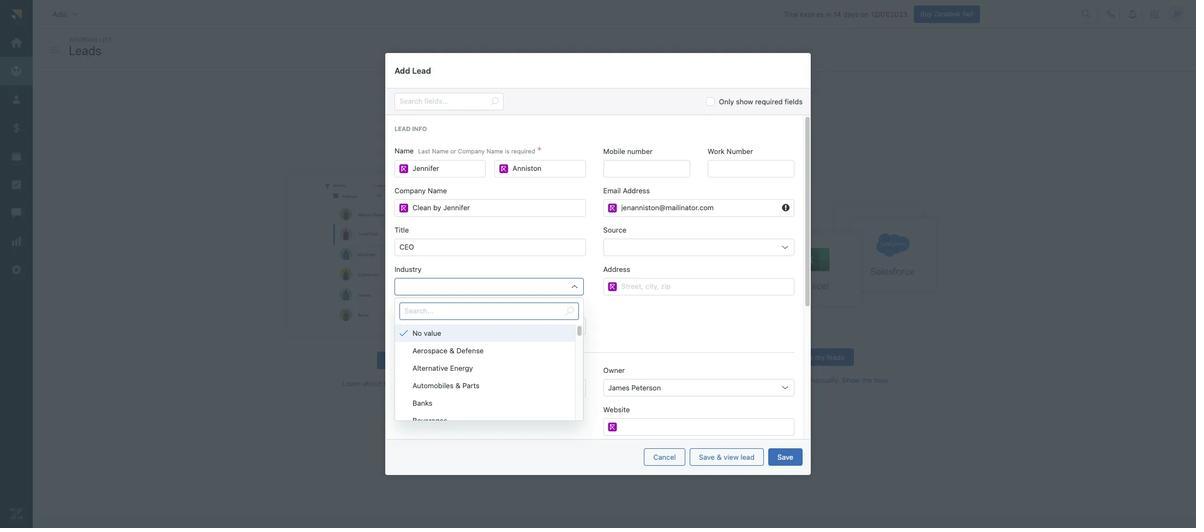 Task type: describe. For each thing, give the bounding box(es) containing it.
0 vertical spatial reach fill image
[[500, 164, 508, 173]]

0 horizontal spatial search image
[[566, 307, 574, 316]]

name down first name field on the left top
[[428, 186, 447, 195]]

on.
[[626, 130, 637, 138]]

import
[[792, 353, 814, 361]]

lead inside create targeted lead lists with access to over 20 million businesses and 395 million prospect records. or import the leads you're already working on. learn about
[[478, 118, 492, 127]]

new button
[[395, 379, 586, 396]]

email address
[[604, 186, 650, 195]]

title
[[395, 225, 409, 234]]

finding
[[384, 379, 407, 388]]

lists
[[494, 118, 507, 127]]

0 vertical spatial lead
[[412, 66, 431, 75]]

1 million from the left
[[586, 118, 607, 127]]

manually.
[[810, 376, 841, 385]]

list
[[99, 36, 112, 43]]

Email Address field
[[622, 200, 778, 216]]

0 horizontal spatial the
[[612, 93, 631, 109]]

Mobile number field
[[609, 160, 686, 177]]

owner
[[604, 366, 625, 374]]

finding new leads with reach link
[[384, 379, 480, 388]]

Search... field
[[405, 303, 561, 319]]

First Name field
[[413, 160, 481, 177]]

14
[[834, 10, 842, 18]]

your
[[774, 376, 788, 385]]

reach fill image for first name field on the left top
[[400, 164, 408, 173]]

industry
[[395, 265, 422, 273]]

alternative energy
[[413, 364, 473, 372]]

create targeted lead lists with access to over 20 million businesses and 395 million prospect records. or import the leads you're already working on. learn about
[[424, 118, 805, 138]]

james peterson button
[[604, 379, 795, 396]]

over
[[559, 118, 573, 127]]

0 horizontal spatial learn
[[342, 379, 361, 388]]

import
[[771, 118, 793, 127]]

leads inside find new leads button
[[418, 356, 436, 365]]

bring in the leads
[[562, 93, 667, 109]]

parts
[[463, 381, 480, 390]]

asterisk image
[[538, 147, 542, 155]]

aerospace
[[413, 346, 448, 355]]

james
[[609, 383, 630, 392]]

create
[[424, 118, 446, 127]]

and
[[648, 118, 660, 127]]

expires
[[800, 10, 824, 18]]

working list leads
[[69, 36, 112, 58]]

leads inside create targeted lead lists with access to over 20 million businesses and 395 million prospect records. or import the leads you're already working on. learn about
[[530, 130, 548, 138]]

status
[[395, 366, 416, 374]]

banks
[[413, 399, 433, 407]]

cancel
[[654, 453, 676, 461]]

find new leads
[[386, 356, 436, 365]]

with inside create targeted lead lists with access to over 20 million businesses and 395 million prospect records. or import the leads you're already working on. learn about
[[509, 118, 523, 127]]

0 horizontal spatial lead
[[395, 125, 411, 132]]

view
[[724, 453, 739, 461]]

& for automobiles
[[456, 381, 461, 390]]

working
[[69, 36, 98, 43]]

name last name or company name is required
[[395, 146, 535, 155]]

zendesk
[[934, 10, 961, 18]]

the inside create targeted lead lists with access to over 20 million businesses and 395 million prospect records. or import the leads you're already working on. learn about
[[795, 118, 805, 127]]

zendesk products image
[[1152, 10, 1159, 18]]

& for save
[[717, 453, 722, 461]]

20
[[575, 118, 584, 127]]

leads
[[69, 43, 102, 58]]

email
[[604, 186, 621, 195]]

0 horizontal spatial about
[[363, 379, 382, 388]]

alternative
[[413, 364, 448, 372]]

find
[[386, 356, 401, 365]]

cancel button
[[644, 448, 686, 466]]

find new leads button
[[377, 352, 445, 369]]

only
[[719, 97, 735, 106]]

12/01/2023
[[871, 10, 908, 18]]

already
[[572, 130, 596, 138]]

add lead
[[395, 66, 431, 75]]

Company Name field
[[413, 200, 581, 216]]

1 horizontal spatial in
[[826, 10, 832, 18]]

1 vertical spatial new
[[408, 379, 422, 388]]

1 horizontal spatial search image
[[1083, 10, 1091, 18]]

learn about finding new leads with reach
[[342, 379, 480, 388]]

info
[[412, 125, 427, 132]]

or
[[451, 147, 456, 154]]

search image
[[490, 97, 499, 106]]

add for add
[[52, 9, 66, 18]]

add button
[[44, 3, 88, 25]]

name left last
[[395, 146, 414, 155]]

bring
[[562, 93, 595, 109]]

1 horizontal spatial required
[[756, 97, 783, 106]]

my
[[816, 353, 825, 361]]

value
[[424, 329, 442, 337]]

calls image
[[1107, 10, 1116, 18]]

or
[[761, 118, 769, 127]]

leads inside import my leads button
[[827, 353, 845, 361]]

1 vertical spatial in
[[598, 93, 608, 109]]

0 horizontal spatial with
[[444, 379, 457, 388]]

buy
[[921, 10, 933, 18]]

import my leads button
[[783, 348, 854, 366]]

jp
[[1173, 9, 1182, 19]]

on
[[861, 10, 869, 18]]

buy zendesk sell button
[[914, 5, 981, 23]]

save for save & view lead
[[699, 453, 715, 461]]

Last Name field
[[513, 160, 581, 177]]

how
[[875, 376, 888, 385]]

trial
[[785, 10, 798, 18]]

defense
[[457, 346, 484, 355]]

Work Number field
[[713, 160, 790, 177]]



Task type: locate. For each thing, give the bounding box(es) containing it.
leads up and at the top right of the page
[[634, 93, 667, 109]]

leads right the my
[[827, 353, 845, 361]]

lead info
[[395, 125, 427, 132]]

leads down 'aerospace'
[[418, 356, 436, 365]]

0 vertical spatial in
[[826, 10, 832, 18]]

new up the status
[[403, 356, 416, 365]]

add
[[52, 9, 66, 18], [395, 66, 410, 75]]

save inside button
[[699, 453, 715, 461]]

1 vertical spatial &
[[456, 381, 461, 390]]

save for save
[[778, 453, 794, 461]]

0 vertical spatial &
[[450, 346, 455, 355]]

working
[[598, 130, 624, 138]]

save inside button
[[778, 453, 794, 461]]

save button
[[769, 448, 803, 466]]

1 vertical spatial search image
[[566, 307, 574, 316]]

million up already
[[586, 118, 607, 127]]

in left 14 on the top right
[[826, 10, 832, 18]]

name left is
[[487, 147, 503, 154]]

company name
[[395, 186, 447, 195]]

learn
[[639, 130, 657, 138], [342, 379, 361, 388]]

1 vertical spatial required
[[512, 147, 535, 154]]

company
[[458, 147, 485, 154], [395, 186, 426, 195]]

save right view
[[778, 453, 794, 461]]

number
[[727, 147, 754, 155]]

required up 'or'
[[756, 97, 783, 106]]

learn left the finding
[[342, 379, 361, 388]]

records.
[[732, 118, 759, 127]]

1 save from the left
[[699, 453, 715, 461]]

& left defense
[[450, 346, 455, 355]]

2 million from the left
[[677, 118, 698, 127]]

address
[[623, 186, 650, 195], [604, 265, 631, 273]]

peterson
[[632, 383, 661, 392]]

1 horizontal spatial add
[[395, 66, 410, 75]]

about
[[659, 130, 678, 138], [363, 379, 382, 388]]

company inside "name last name or company name is required"
[[458, 147, 485, 154]]

with
[[509, 118, 523, 127], [444, 379, 457, 388]]

& left view
[[717, 453, 722, 461]]

save left view
[[699, 453, 715, 461]]

& inside save & view lead button
[[717, 453, 722, 461]]

name left or
[[432, 147, 449, 154]]

bell image
[[1129, 10, 1138, 18]]

0 vertical spatial required
[[756, 97, 783, 106]]

prospect
[[700, 118, 730, 127]]

reach fill image
[[400, 164, 408, 173], [400, 203, 408, 212], [609, 422, 617, 431]]

targeted
[[448, 118, 476, 127]]

days
[[844, 10, 859, 18]]

0 vertical spatial company
[[458, 147, 485, 154]]

1 horizontal spatial with
[[509, 118, 523, 127]]

mobile number
[[604, 147, 653, 155]]

automobiles & parts
[[413, 381, 480, 390]]

in right the bring
[[598, 93, 608, 109]]

0 vertical spatial about
[[659, 130, 678, 138]]

1 vertical spatial lead
[[741, 453, 755, 461]]

0 horizontal spatial lead
[[478, 118, 492, 127]]

me
[[863, 376, 873, 385]]

add for add lead
[[395, 66, 410, 75]]

about left the finding
[[363, 379, 382, 388]]

Address field
[[622, 278, 790, 295]]

about inside create targeted lead lists with access to over 20 million businesses and 395 million prospect records. or import the leads you're already working on. learn about
[[659, 130, 678, 138]]

sell
[[963, 10, 974, 18]]

0 horizontal spatial required
[[512, 147, 535, 154]]

no
[[413, 329, 422, 337]]

2 vertical spatial reach fill image
[[609, 422, 617, 431]]

or, add your leads manually. show me how
[[749, 376, 888, 385]]

million
[[586, 118, 607, 127], [677, 118, 698, 127]]

1 horizontal spatial lead
[[741, 453, 755, 461]]

leads
[[634, 93, 667, 109], [530, 130, 548, 138], [827, 353, 845, 361], [418, 356, 436, 365], [790, 376, 808, 385], [424, 379, 442, 388]]

1 vertical spatial the
[[795, 118, 805, 127]]

1 vertical spatial reach fill image
[[609, 203, 617, 212]]

lead up search fields... field
[[412, 66, 431, 75]]

you're
[[550, 130, 570, 138]]

businesses
[[609, 118, 646, 127]]

the right import at the right top of page
[[795, 118, 805, 127]]

leads right your
[[790, 376, 808, 385]]

1 horizontal spatial save
[[778, 453, 794, 461]]

access
[[525, 118, 548, 127]]

0 horizontal spatial &
[[450, 346, 455, 355]]

2 horizontal spatial &
[[717, 453, 722, 461]]

the up the businesses
[[612, 93, 631, 109]]

beverages
[[413, 416, 448, 425]]

save & view lead
[[699, 453, 755, 461]]

reach fill image up title
[[400, 203, 408, 212]]

0 horizontal spatial company
[[395, 186, 426, 195]]

website
[[604, 405, 630, 414]]

0 vertical spatial address
[[623, 186, 650, 195]]

only show required fields
[[719, 97, 803, 106]]

0 vertical spatial the
[[612, 93, 631, 109]]

1 vertical spatial learn
[[342, 379, 361, 388]]

with right lists
[[509, 118, 523, 127]]

leads down the access
[[530, 130, 548, 138]]

add
[[759, 376, 772, 385]]

0 vertical spatial new
[[403, 356, 416, 365]]

0 horizontal spatial million
[[586, 118, 607, 127]]

2 save from the left
[[778, 453, 794, 461]]

reach fill image for email address
[[609, 203, 617, 212]]

1 horizontal spatial million
[[677, 118, 698, 127]]

save & view lead button
[[690, 448, 764, 466]]

is
[[505, 147, 510, 154]]

1 vertical spatial about
[[363, 379, 382, 388]]

new down the status
[[408, 379, 422, 388]]

&
[[450, 346, 455, 355], [456, 381, 461, 390], [717, 453, 722, 461]]

2 vertical spatial reach fill image
[[609, 282, 617, 291]]

required inside "name last name or company name is required"
[[512, 147, 535, 154]]

1 vertical spatial reach fill image
[[400, 203, 408, 212]]

0 vertical spatial lead
[[478, 118, 492, 127]]

name
[[395, 146, 414, 155], [432, 147, 449, 154], [487, 147, 503, 154], [428, 186, 447, 195]]

learn down and at the top right of the page
[[639, 130, 657, 138]]

1 horizontal spatial learn
[[639, 130, 657, 138]]

reach fill image for address
[[609, 282, 617, 291]]

or,
[[749, 376, 757, 385]]

energy
[[450, 364, 473, 372]]

address down source
[[604, 265, 631, 273]]

1 vertical spatial address
[[604, 265, 631, 273]]

1 horizontal spatial &
[[456, 381, 461, 390]]

1 horizontal spatial the
[[795, 118, 805, 127]]

reach fill image up company name
[[400, 164, 408, 173]]

zendesk image
[[9, 507, 23, 521]]

395
[[662, 118, 675, 127]]

2 vertical spatial &
[[717, 453, 722, 461]]

show me how link
[[843, 376, 888, 385]]

number
[[628, 147, 653, 155]]

about down 395 on the top of page
[[659, 130, 678, 138]]

Search fields... field
[[400, 93, 486, 110]]

0 horizontal spatial add
[[52, 9, 66, 18]]

lead
[[478, 118, 492, 127], [741, 453, 755, 461]]

work
[[708, 147, 725, 155]]

work number
[[708, 147, 754, 155]]

0 vertical spatial search image
[[1083, 10, 1091, 18]]

james peterson
[[609, 383, 661, 392]]

import my leads
[[792, 353, 845, 361]]

1 vertical spatial add
[[395, 66, 410, 75]]

save
[[699, 453, 715, 461], [778, 453, 794, 461]]

address down mobile number field
[[623, 186, 650, 195]]

reach fill image
[[500, 164, 508, 173], [609, 203, 617, 212], [609, 282, 617, 291]]

exclamation sign image
[[783, 203, 790, 212]]

source
[[604, 225, 627, 234]]

leads down alternative
[[424, 379, 442, 388]]

0 vertical spatial with
[[509, 118, 523, 127]]

0 horizontal spatial save
[[699, 453, 715, 461]]

reach fill image down website
[[609, 422, 617, 431]]

Title field
[[400, 239, 581, 255]]

1 horizontal spatial company
[[458, 147, 485, 154]]

0 vertical spatial add
[[52, 9, 66, 18]]

None field
[[398, 318, 583, 334]]

chevron down image
[[71, 10, 80, 18]]

mobile
[[604, 147, 626, 155]]

lead inside button
[[741, 453, 755, 461]]

1 vertical spatial lead
[[395, 125, 411, 132]]

million right 395 on the top of page
[[677, 118, 698, 127]]

fields
[[785, 97, 803, 106]]

last
[[418, 147, 431, 154]]

jp button
[[1168, 5, 1186, 23]]

search image
[[1083, 10, 1091, 18], [566, 307, 574, 316]]

company right or
[[458, 147, 485, 154]]

& left parts
[[456, 381, 461, 390]]

1 vertical spatial with
[[444, 379, 457, 388]]

learn inside create targeted lead lists with access to over 20 million businesses and 395 million prospect records. or import the leads you're already working on. learn about
[[639, 130, 657, 138]]

reach
[[459, 379, 480, 388]]

& for aerospace
[[450, 346, 455, 355]]

0 vertical spatial learn
[[639, 130, 657, 138]]

add up search fields... field
[[395, 66, 410, 75]]

show
[[736, 97, 754, 106]]

no value
[[413, 329, 442, 337]]

buy zendesk sell
[[921, 10, 974, 18]]

1 horizontal spatial about
[[659, 130, 678, 138]]

1 vertical spatial company
[[395, 186, 426, 195]]

new inside button
[[403, 356, 416, 365]]

0 vertical spatial reach fill image
[[400, 164, 408, 173]]

reach fill image for company name field
[[400, 203, 408, 212]]

lead left info at the left
[[395, 125, 411, 132]]

required right is
[[512, 147, 535, 154]]

1 horizontal spatial lead
[[412, 66, 431, 75]]

required
[[756, 97, 783, 106], [512, 147, 535, 154]]

lead right view
[[741, 453, 755, 461]]

show
[[843, 376, 861, 385]]

add left chevron down image
[[52, 9, 66, 18]]

new
[[400, 383, 414, 392]]

lead left lists
[[478, 118, 492, 127]]

to
[[550, 118, 557, 127]]

add inside button
[[52, 9, 66, 18]]

company up title
[[395, 186, 426, 195]]

0 horizontal spatial in
[[598, 93, 608, 109]]

with down alternative energy
[[444, 379, 457, 388]]

the
[[612, 93, 631, 109], [795, 118, 805, 127]]



Task type: vqa. For each thing, say whether or not it's contained in the screenshot.
you
no



